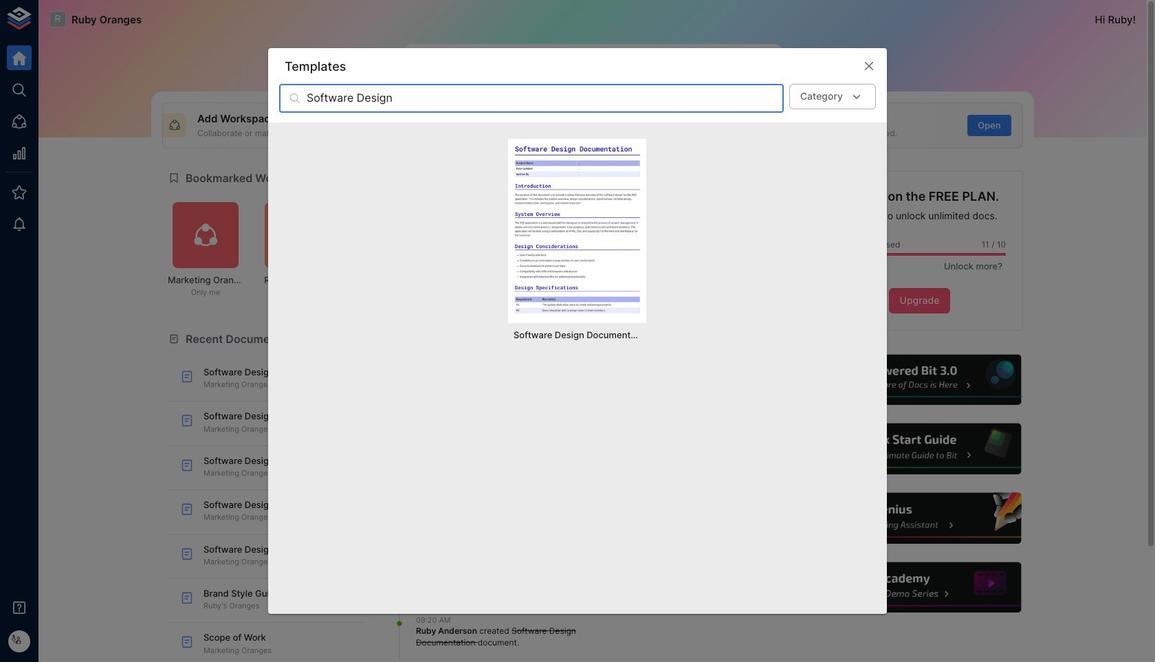 Task type: describe. For each thing, give the bounding box(es) containing it.
Search Templates... text field
[[307, 84, 784, 113]]

3 help image from the top
[[817, 491, 1024, 546]]



Task type: locate. For each thing, give the bounding box(es) containing it.
4 help image from the top
[[817, 561, 1024, 615]]

2 help image from the top
[[817, 422, 1024, 477]]

help image
[[817, 353, 1024, 407], [817, 422, 1024, 477], [817, 491, 1024, 546], [817, 561, 1024, 615]]

dialog
[[268, 48, 887, 614]]

software design documentation image
[[514, 145, 641, 314]]

1 help image from the top
[[817, 353, 1024, 407]]



Task type: vqa. For each thing, say whether or not it's contained in the screenshot.
(555) 555-5555
no



